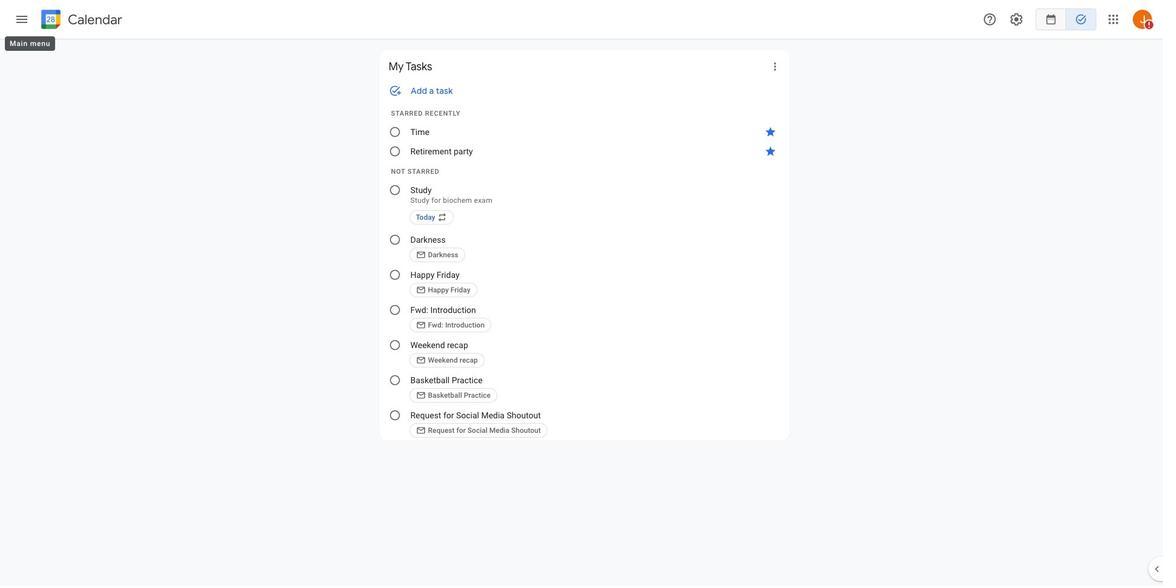 Task type: describe. For each thing, give the bounding box(es) containing it.
support menu image
[[983, 12, 998, 27]]



Task type: vqa. For each thing, say whether or not it's contained in the screenshot.
26 element
no



Task type: locate. For each thing, give the bounding box(es) containing it.
heading inside calendar element
[[65, 12, 122, 27]]

settings menu image
[[1010, 12, 1024, 27]]

heading
[[65, 12, 122, 27]]

tasks sidebar image
[[15, 12, 29, 27]]

calendar element
[[39, 7, 122, 34]]



